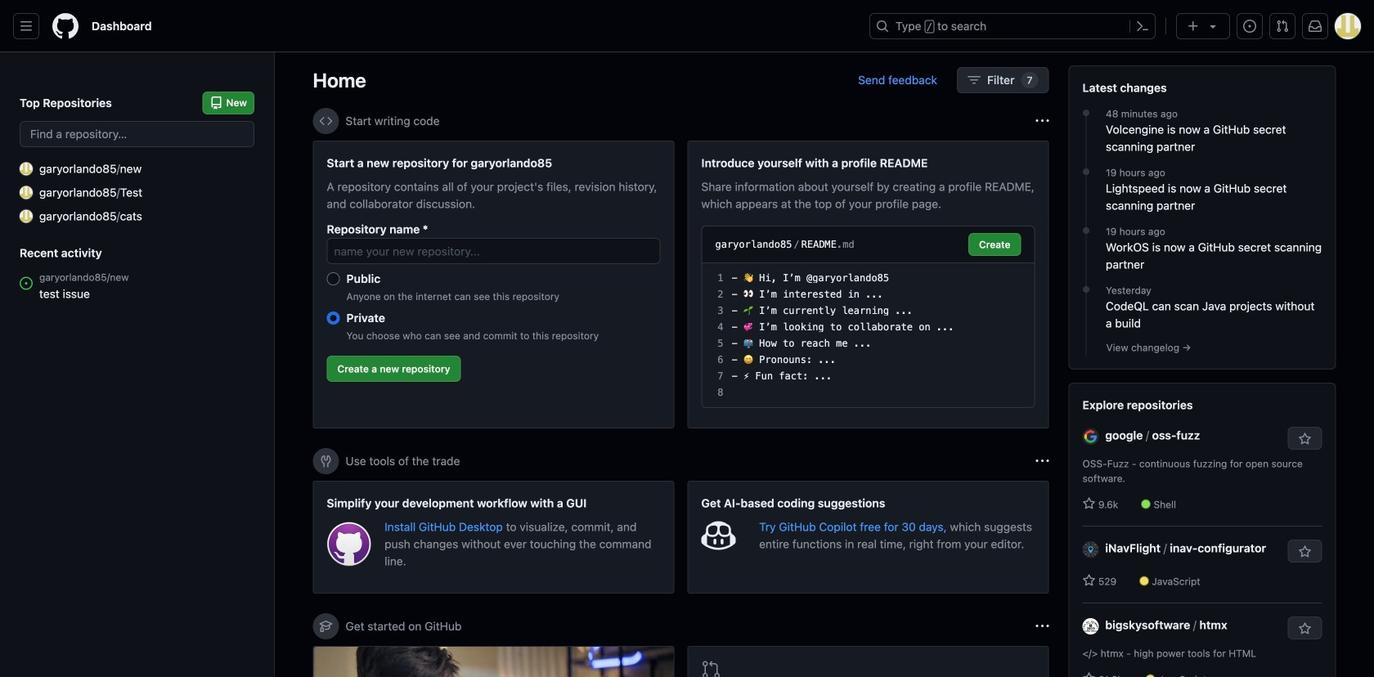 Task type: vqa. For each thing, say whether or not it's contained in the screenshot.
second Java from right
no



Task type: describe. For each thing, give the bounding box(es) containing it.
@inavflight profile image
[[1083, 542, 1099, 558]]

star this repository image for @google profile image
[[1299, 433, 1312, 446]]

mortar board image
[[320, 620, 333, 633]]

triangle down image
[[1207, 20, 1220, 33]]

cats image
[[20, 210, 33, 223]]

git pull request image
[[702, 660, 721, 678]]

Top Repositories search field
[[20, 121, 254, 147]]

none submit inside introduce yourself with a profile readme element
[[969, 233, 1022, 256]]

star image for @bigskysoftware profile icon
[[1083, 673, 1096, 678]]

github desktop image
[[327, 522, 372, 567]]

2 dot fill image from the top
[[1080, 283, 1093, 296]]

@google profile image
[[1083, 429, 1099, 445]]

why am i seeing this? image for what is github? element
[[1036, 620, 1049, 633]]

2 dot fill image from the top
[[1080, 224, 1093, 237]]

star this repository image
[[1299, 546, 1312, 559]]

get ai-based coding suggestions element
[[688, 481, 1049, 594]]

introduce yourself with a profile readme element
[[688, 141, 1049, 429]]

none radio inside start a new repository element
[[327, 312, 340, 325]]

@bigskysoftware profile image
[[1083, 618, 1099, 635]]

star this repository image for @bigskysoftware profile icon
[[1299, 623, 1312, 636]]

star image for @google profile image
[[1083, 498, 1096, 511]]

command palette image
[[1137, 20, 1150, 33]]

issue opened image
[[1244, 20, 1257, 33]]

Find a repository… text field
[[20, 121, 254, 147]]

what is github? image
[[314, 647, 674, 678]]

notifications image
[[1309, 20, 1322, 33]]

plus image
[[1187, 20, 1200, 33]]

explore repositories navigation
[[1069, 383, 1337, 678]]

code image
[[320, 115, 333, 128]]



Task type: locate. For each thing, give the bounding box(es) containing it.
star this repository image
[[1299, 433, 1312, 446], [1299, 623, 1312, 636]]

new image
[[20, 162, 33, 176]]

tools image
[[320, 455, 333, 468]]

1 vertical spatial star image
[[1083, 574, 1096, 588]]

star image down @bigskysoftware profile icon
[[1083, 673, 1096, 678]]

3 star image from the top
[[1083, 673, 1096, 678]]

why am i seeing this? image
[[1036, 455, 1049, 468], [1036, 620, 1049, 633]]

star image up @inavflight profile icon
[[1083, 498, 1096, 511]]

dot fill image
[[1080, 165, 1093, 178], [1080, 283, 1093, 296]]

2 why am i seeing this? image from the top
[[1036, 620, 1049, 633]]

star image down @inavflight profile icon
[[1083, 574, 1096, 588]]

simplify your development workflow with a gui element
[[313, 481, 675, 594]]

dot fill image
[[1080, 106, 1093, 119], [1080, 224, 1093, 237]]

1 why am i seeing this? image from the top
[[1036, 455, 1049, 468]]

test image
[[20, 186, 33, 199]]

why am i seeing this? image
[[1036, 115, 1049, 128]]

0 vertical spatial star image
[[1083, 498, 1096, 511]]

1 dot fill image from the top
[[1080, 106, 1093, 119]]

None submit
[[969, 233, 1022, 256]]

homepage image
[[52, 13, 79, 39]]

filter image
[[968, 74, 981, 87]]

None radio
[[327, 272, 340, 286]]

explore element
[[1069, 65, 1337, 678]]

why am i seeing this? image for "simplify your development workflow with a gui" element
[[1036, 455, 1049, 468]]

None radio
[[327, 312, 340, 325]]

what is github? element
[[313, 646, 675, 678]]

1 star image from the top
[[1083, 498, 1096, 511]]

0 vertical spatial dot fill image
[[1080, 165, 1093, 178]]

none radio inside start a new repository element
[[327, 272, 340, 286]]

0 vertical spatial dot fill image
[[1080, 106, 1093, 119]]

git pull request image
[[1276, 20, 1290, 33]]

1 dot fill image from the top
[[1080, 165, 1093, 178]]

1 star this repository image from the top
[[1299, 433, 1312, 446]]

1 vertical spatial why am i seeing this? image
[[1036, 620, 1049, 633]]

1 vertical spatial dot fill image
[[1080, 224, 1093, 237]]

1 vertical spatial star this repository image
[[1299, 623, 1312, 636]]

star image
[[1083, 498, 1096, 511], [1083, 574, 1096, 588], [1083, 673, 1096, 678]]

2 star this repository image from the top
[[1299, 623, 1312, 636]]

name your new repository... text field
[[327, 238, 661, 264]]

start a new repository element
[[313, 141, 675, 429]]

0 vertical spatial star this repository image
[[1299, 433, 1312, 446]]

1 vertical spatial dot fill image
[[1080, 283, 1093, 296]]

open issue image
[[20, 277, 33, 290]]

2 star image from the top
[[1083, 574, 1096, 588]]

2 vertical spatial star image
[[1083, 673, 1096, 678]]

0 vertical spatial why am i seeing this? image
[[1036, 455, 1049, 468]]



